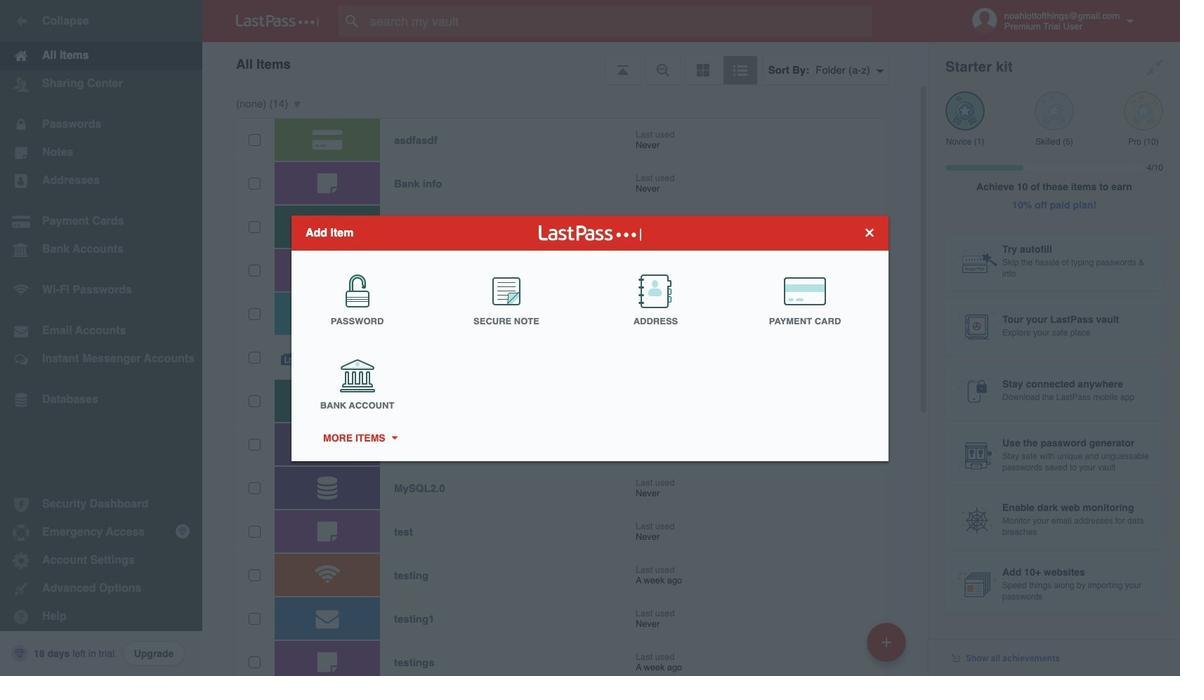 Task type: locate. For each thing, give the bounding box(es) containing it.
vault options navigation
[[202, 42, 929, 84]]

caret right image
[[389, 436, 399, 440]]

dialog
[[292, 215, 889, 461]]

new item navigation
[[862, 619, 915, 677]]

search my vault text field
[[339, 6, 900, 37]]



Task type: vqa. For each thing, say whether or not it's contained in the screenshot.
New Item navigation
yes



Task type: describe. For each thing, give the bounding box(es) containing it.
new item image
[[882, 638, 892, 648]]

main navigation navigation
[[0, 0, 202, 677]]

lastpass image
[[236, 15, 319, 27]]

Search search field
[[339, 6, 900, 37]]



